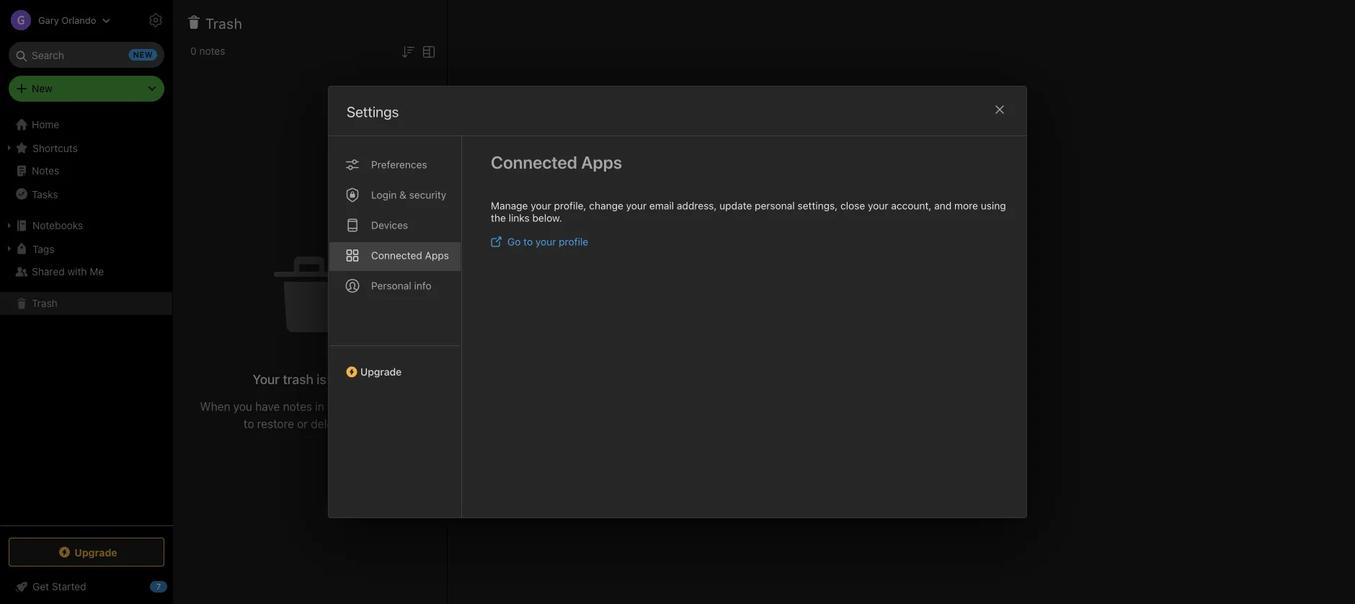 Task type: describe. For each thing, give the bounding box(es) containing it.
shortcuts
[[32, 142, 78, 154]]

Search text field
[[19, 42, 154, 68]]

expand notebooks image
[[4, 220, 15, 231]]

me
[[90, 266, 104, 278]]

tags
[[32, 243, 54, 255]]

0
[[190, 45, 197, 57]]

1 horizontal spatial connected apps
[[491, 152, 622, 172]]

0 vertical spatial notes
[[199, 45, 225, 57]]

tab list containing preferences
[[329, 136, 462, 518]]

devices
[[371, 219, 408, 231]]

your right close
[[868, 200, 888, 212]]

0 horizontal spatial upgrade button
[[9, 538, 164, 567]]

tree containing home
[[0, 113, 173, 525]]

personal info
[[371, 280, 431, 292]]

shared
[[32, 266, 65, 278]]

security
[[409, 189, 446, 201]]

home
[[32, 119, 59, 130]]

settings image
[[147, 12, 164, 29]]

empty
[[329, 371, 367, 387]]

in
[[315, 399, 324, 413]]

1 horizontal spatial upgrade
[[360, 366, 402, 378]]

your up below.
[[531, 200, 551, 212]]

upgrade button inside tab list
[[329, 345, 461, 383]]

go
[[507, 236, 521, 248]]

or
[[297, 417, 308, 430]]

0 notes
[[190, 45, 225, 57]]

delete
[[311, 417, 343, 430]]

below.
[[532, 212, 562, 224]]

expand tags image
[[4, 243, 15, 254]]

restore
[[257, 417, 294, 430]]

tasks
[[32, 188, 58, 200]]

change
[[589, 200, 623, 212]]

shared with me
[[32, 266, 104, 278]]

trash
[[283, 371, 313, 387]]

with
[[67, 266, 87, 278]]

when
[[200, 399, 230, 413]]

trash link
[[0, 292, 172, 315]]

go to your profile button
[[491, 236, 588, 248]]

personal
[[755, 200, 795, 212]]

trash,
[[347, 399, 377, 413]]

go to your profile
[[507, 236, 588, 248]]

preferences
[[371, 159, 427, 170]]

login
[[371, 189, 397, 201]]

you
[[233, 399, 252, 413]]

notebooks
[[32, 219, 83, 231]]

and
[[934, 200, 952, 212]]

notes
[[32, 165, 59, 177]]

0 vertical spatial connected
[[491, 152, 577, 172]]

update
[[720, 200, 752, 212]]

more
[[954, 200, 978, 212]]

address,
[[677, 200, 717, 212]]

settings,
[[798, 200, 838, 212]]

to inside when you have notes in the trash, click '...' to restore or delete them.
[[244, 417, 254, 430]]

tags button
[[0, 237, 172, 260]]

using
[[981, 200, 1006, 212]]



Task type: locate. For each thing, give the bounding box(es) containing it.
profile,
[[554, 200, 586, 212]]

connected apps up profile,
[[491, 152, 622, 172]]

login & security
[[371, 189, 446, 201]]

personal
[[371, 280, 411, 292]]

connected apps up "personal info"
[[371, 249, 449, 261]]

notebooks link
[[0, 214, 172, 237]]

1 vertical spatial connected apps
[[371, 249, 449, 261]]

upgrade
[[360, 366, 402, 378], [74, 546, 117, 558]]

notes right 0
[[199, 45, 225, 57]]

0 horizontal spatial notes
[[199, 45, 225, 57]]

have
[[255, 399, 280, 413]]

your down below.
[[536, 236, 556, 248]]

your left the email
[[626, 200, 647, 212]]

info
[[414, 280, 431, 292]]

home link
[[0, 113, 173, 136]]

tasks button
[[0, 182, 172, 205]]

notes up or
[[283, 399, 312, 413]]

0 vertical spatial the
[[491, 212, 506, 224]]

shared with me link
[[0, 260, 172, 283]]

manage your profile, change your email address, update personal settings, close your account, and more using the links below.
[[491, 200, 1006, 224]]

1 vertical spatial trash
[[32, 297, 57, 309]]

apps up change
[[581, 152, 622, 172]]

0 vertical spatial upgrade button
[[329, 345, 461, 383]]

1 horizontal spatial the
[[491, 212, 506, 224]]

them.
[[346, 417, 376, 430]]

0 vertical spatial upgrade
[[360, 366, 402, 378]]

tree
[[0, 113, 173, 525]]

the inside when you have notes in the trash, click '...' to restore or delete them.
[[327, 399, 344, 413]]

tab list
[[329, 136, 462, 518]]

the down manage
[[491, 212, 506, 224]]

0 horizontal spatial to
[[244, 417, 254, 430]]

connected up manage
[[491, 152, 577, 172]]

account,
[[891, 200, 932, 212]]

1 vertical spatial notes
[[283, 399, 312, 413]]

to
[[523, 236, 533, 248], [244, 417, 254, 430]]

close
[[841, 200, 865, 212]]

connected
[[491, 152, 577, 172], [371, 249, 422, 261]]

trash
[[205, 14, 242, 31], [32, 297, 57, 309]]

the inside manage your profile, change your email address, update personal settings, close your account, and more using the links below.
[[491, 212, 506, 224]]

1 vertical spatial connected
[[371, 249, 422, 261]]

trash inside tree
[[32, 297, 57, 309]]

notes inside when you have notes in the trash, click '...' to restore or delete them.
[[283, 399, 312, 413]]

settings
[[347, 103, 399, 120]]

1 vertical spatial upgrade button
[[9, 538, 164, 567]]

connected apps inside tab list
[[371, 249, 449, 261]]

connected apps
[[491, 152, 622, 172], [371, 249, 449, 261]]

'...'
[[407, 399, 420, 413]]

0 horizontal spatial trash
[[32, 297, 57, 309]]

0 vertical spatial trash
[[205, 14, 242, 31]]

trash down shared
[[32, 297, 57, 309]]

manage
[[491, 200, 528, 212]]

1 horizontal spatial connected
[[491, 152, 577, 172]]

click
[[380, 399, 404, 413]]

1 horizontal spatial notes
[[283, 399, 312, 413]]

connected inside tab list
[[371, 249, 422, 261]]

0 horizontal spatial apps
[[425, 249, 449, 261]]

the right in
[[327, 399, 344, 413]]

0 horizontal spatial upgrade
[[74, 546, 117, 558]]

0 horizontal spatial the
[[327, 399, 344, 413]]

shortcuts button
[[0, 136, 172, 159]]

the
[[491, 212, 506, 224], [327, 399, 344, 413]]

email
[[649, 200, 674, 212]]

is
[[317, 371, 326, 387]]

close image
[[991, 101, 1008, 118]]

to right go
[[523, 236, 533, 248]]

trash up 0 notes
[[205, 14, 242, 31]]

profile
[[559, 236, 588, 248]]

0 vertical spatial connected apps
[[491, 152, 622, 172]]

0 horizontal spatial connected
[[371, 249, 422, 261]]

upgrade button
[[329, 345, 461, 383], [9, 538, 164, 567]]

None search field
[[19, 42, 154, 68]]

your trash is empty
[[253, 371, 367, 387]]

0 horizontal spatial connected apps
[[371, 249, 449, 261]]

1 horizontal spatial upgrade button
[[329, 345, 461, 383]]

notes
[[199, 45, 225, 57], [283, 399, 312, 413]]

apps
[[581, 152, 622, 172], [425, 249, 449, 261]]

connected up "personal info"
[[371, 249, 422, 261]]

links
[[509, 212, 530, 224]]

1 vertical spatial apps
[[425, 249, 449, 261]]

1 vertical spatial upgrade
[[74, 546, 117, 558]]

note window - empty element
[[448, 0, 1355, 604]]

1 horizontal spatial apps
[[581, 152, 622, 172]]

&
[[399, 189, 406, 201]]

your
[[253, 371, 280, 387]]

1 vertical spatial to
[[244, 417, 254, 430]]

1 vertical spatial the
[[327, 399, 344, 413]]

notes link
[[0, 159, 172, 182]]

to down you
[[244, 417, 254, 430]]

apps up info
[[425, 249, 449, 261]]

1 horizontal spatial trash
[[205, 14, 242, 31]]

new
[[32, 83, 52, 94]]

1 horizontal spatial to
[[523, 236, 533, 248]]

your
[[531, 200, 551, 212], [626, 200, 647, 212], [868, 200, 888, 212], [536, 236, 556, 248]]

0 vertical spatial to
[[523, 236, 533, 248]]

when you have notes in the trash, click '...' to restore or delete them.
[[200, 399, 420, 430]]

new button
[[9, 76, 164, 102]]

0 vertical spatial apps
[[581, 152, 622, 172]]



Task type: vqa. For each thing, say whether or not it's contained in the screenshot.
Nov
no



